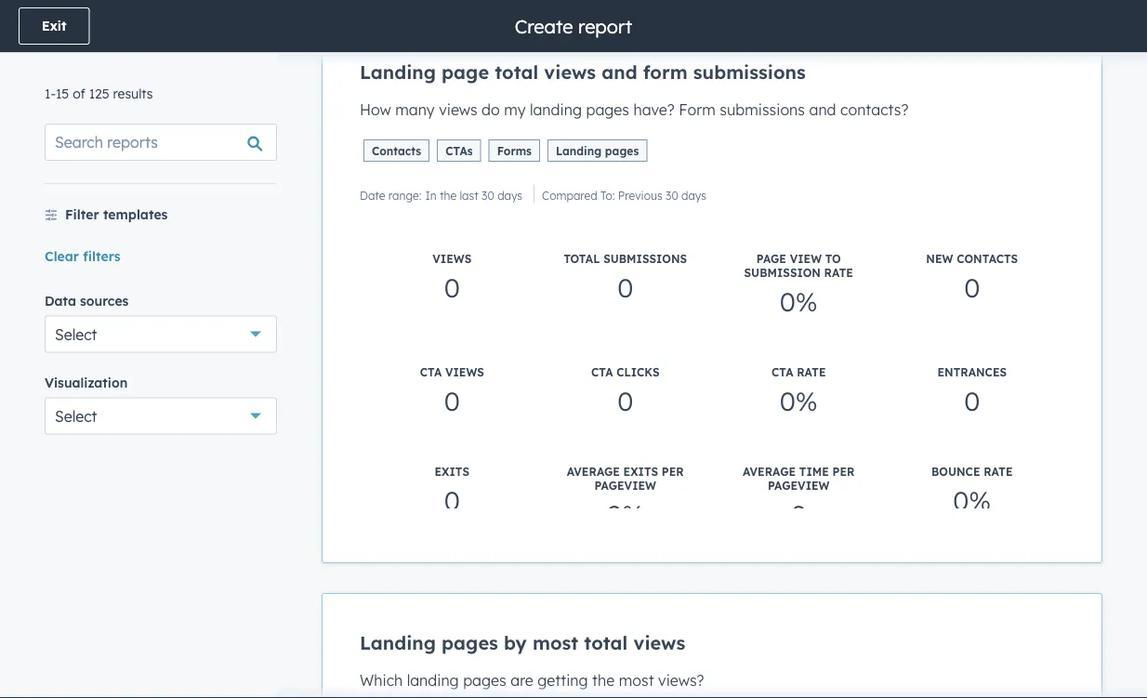 Task type: locate. For each thing, give the bounding box(es) containing it.
landing up compared
[[556, 144, 602, 158]]

125
[[89, 86, 109, 102]]

days right previous
[[682, 188, 707, 202]]

2 vertical spatial landing
[[360, 631, 436, 655]]

landing up many
[[360, 60, 436, 84]]

0 vertical spatial landing
[[360, 60, 436, 84]]

per for 0%
[[662, 465, 684, 478]]

form
[[643, 60, 688, 84]]

0 horizontal spatial 30
[[482, 188, 495, 202]]

1 select from the top
[[55, 325, 97, 344]]

new
[[927, 252, 954, 266]]

0 inside exits 0
[[444, 484, 460, 516]]

2 select button from the top
[[45, 398, 277, 435]]

rate right view
[[825, 266, 854, 279]]

2 horizontal spatial cta
[[772, 365, 794, 379]]

data
[[45, 292, 76, 309]]

1 horizontal spatial pageview
[[768, 478, 830, 492]]

2 vertical spatial rate
[[984, 465, 1013, 478]]

total up "my"
[[495, 60, 539, 84]]

my
[[504, 100, 526, 119]]

which
[[360, 671, 403, 690]]

pageview for 0%
[[595, 478, 657, 492]]

average inside average exits per pageview 0%
[[567, 465, 620, 478]]

per inside average time per pageview 0
[[833, 465, 855, 478]]

2 days from the left
[[682, 188, 707, 202]]

0 vertical spatial rate
[[825, 266, 854, 279]]

date
[[360, 188, 385, 202]]

contacts?
[[841, 100, 909, 119]]

cta
[[420, 365, 442, 379], [591, 365, 613, 379], [772, 365, 794, 379]]

0 horizontal spatial cta
[[420, 365, 442, 379]]

the right getting
[[592, 671, 615, 690]]

rate down page view to submission rate 0%
[[797, 365, 826, 379]]

1 select button from the top
[[45, 316, 277, 353]]

2 cta from the left
[[591, 365, 613, 379]]

2 vertical spatial submissions
[[604, 252, 687, 266]]

clicks
[[617, 365, 660, 379]]

1 pageview from the left
[[595, 478, 657, 492]]

0 inside total submissions 0
[[618, 271, 634, 303]]

1 horizontal spatial total
[[584, 631, 628, 655]]

0 horizontal spatial average
[[567, 465, 620, 478]]

3 cta from the left
[[772, 365, 794, 379]]

2 pageview from the left
[[768, 478, 830, 492]]

1 per from the left
[[662, 465, 684, 478]]

average left 'time'
[[743, 465, 796, 478]]

per for 0
[[833, 465, 855, 478]]

select down visualization
[[55, 407, 97, 425]]

landing for landing pages
[[556, 144, 602, 158]]

1 vertical spatial and
[[809, 100, 837, 119]]

contacts
[[372, 144, 421, 158]]

None checkbox
[[322, 593, 1103, 698]]

submissions
[[694, 60, 806, 84], [720, 100, 805, 119], [604, 252, 687, 266]]

2 per from the left
[[833, 465, 855, 478]]

15
[[56, 86, 69, 102]]

have?
[[634, 100, 675, 119]]

rate right bounce
[[984, 465, 1013, 478]]

the
[[440, 188, 457, 202], [592, 671, 615, 690]]

cta for cta views 0
[[420, 365, 442, 379]]

select button down the sources
[[45, 316, 277, 353]]

landing pages by most total views
[[360, 631, 686, 655]]

2 average from the left
[[743, 465, 796, 478]]

and left contacts?
[[809, 100, 837, 119]]

page
[[757, 252, 787, 266]]

total up getting
[[584, 631, 628, 655]]

exits down 'cta clicks 0'
[[624, 465, 659, 478]]

1 vertical spatial submissions
[[720, 100, 805, 119]]

0 horizontal spatial landing
[[407, 671, 459, 690]]

templates
[[103, 206, 168, 223]]

total
[[495, 60, 539, 84], [584, 631, 628, 655]]

cta inside cta rate 0%
[[772, 365, 794, 379]]

landing right which
[[407, 671, 459, 690]]

average inside average time per pageview 0
[[743, 465, 796, 478]]

cta inside 'cta clicks 0'
[[591, 365, 613, 379]]

pages
[[586, 100, 630, 119], [605, 144, 639, 158], [442, 631, 498, 655], [463, 671, 507, 690]]

landing up which
[[360, 631, 436, 655]]

0 inside 'cta clicks 0'
[[618, 384, 634, 417]]

pages left are
[[463, 671, 507, 690]]

exits
[[435, 465, 470, 478], [624, 465, 659, 478]]

0 vertical spatial landing
[[530, 100, 582, 119]]

and
[[602, 60, 638, 84], [809, 100, 837, 119]]

landing inside option
[[360, 631, 436, 655]]

1 horizontal spatial cta
[[591, 365, 613, 379]]

most left views?
[[619, 671, 654, 690]]

landing
[[530, 100, 582, 119], [407, 671, 459, 690]]

None checkbox
[[322, 22, 1103, 564]]

1 horizontal spatial average
[[743, 465, 796, 478]]

1 horizontal spatial per
[[833, 465, 855, 478]]

pageview
[[595, 478, 657, 492], [768, 478, 830, 492]]

0 vertical spatial the
[[440, 188, 457, 202]]

rate for bounce rate 0%
[[984, 465, 1013, 478]]

0 horizontal spatial most
[[533, 631, 579, 655]]

select button down visualization
[[45, 398, 277, 435]]

submissions right form
[[720, 100, 805, 119]]

1 horizontal spatial most
[[619, 671, 654, 690]]

select down data sources
[[55, 325, 97, 344]]

entrances
[[938, 365, 1007, 379]]

cta for cta clicks 0
[[591, 365, 613, 379]]

forms
[[497, 144, 532, 158]]

1 cta from the left
[[420, 365, 442, 379]]

per
[[662, 465, 684, 478], [833, 465, 855, 478]]

last
[[460, 188, 479, 202]]

0% inside average exits per pageview 0%
[[607, 498, 645, 530]]

0
[[444, 271, 460, 303], [618, 271, 634, 303], [965, 271, 980, 303], [444, 384, 460, 417], [618, 384, 634, 417], [965, 384, 980, 417], [444, 484, 460, 516], [791, 498, 807, 530]]

rate
[[825, 266, 854, 279], [797, 365, 826, 379], [984, 465, 1013, 478]]

exits down cta views 0
[[435, 465, 470, 478]]

0 vertical spatial select button
[[45, 316, 277, 353]]

new contacts 0
[[927, 252, 1018, 303]]

landing right "my"
[[530, 100, 582, 119]]

cta rate 0%
[[772, 365, 826, 417]]

1 vertical spatial select button
[[45, 398, 277, 435]]

1 exits from the left
[[435, 465, 470, 478]]

pageview inside average time per pageview 0
[[768, 478, 830, 492]]

by
[[504, 631, 527, 655]]

submissions right "total"
[[604, 252, 687, 266]]

select for data sources
[[55, 325, 97, 344]]

rate inside bounce rate 0%
[[984, 465, 1013, 478]]

1 horizontal spatial 30
[[666, 188, 679, 202]]

landing pages
[[556, 144, 639, 158]]

date range: in the last 30 days
[[360, 188, 523, 202]]

1-15 of 125 results
[[45, 86, 153, 102]]

0 vertical spatial submissions
[[694, 60, 806, 84]]

submissions up form
[[694, 60, 806, 84]]

1 vertical spatial most
[[619, 671, 654, 690]]

filter templates
[[65, 206, 168, 223]]

1 horizontal spatial the
[[592, 671, 615, 690]]

2 30 from the left
[[666, 188, 679, 202]]

1 average from the left
[[567, 465, 620, 478]]

0 horizontal spatial exits
[[435, 465, 470, 478]]

bounce
[[932, 465, 981, 478]]

0 vertical spatial and
[[602, 60, 638, 84]]

average
[[567, 465, 620, 478], [743, 465, 796, 478]]

2 exits from the left
[[624, 465, 659, 478]]

total submissions 0
[[564, 252, 687, 303]]

pageview inside average exits per pageview 0%
[[595, 478, 657, 492]]

results
[[113, 86, 153, 102]]

0%
[[780, 285, 818, 317], [780, 384, 818, 417], [954, 484, 991, 516], [607, 498, 645, 530]]

30 right 'last' at the left top of the page
[[482, 188, 495, 202]]

exits 0
[[435, 465, 470, 516]]

compared
[[542, 188, 598, 202]]

per inside average exits per pageview 0%
[[662, 465, 684, 478]]

create report
[[515, 14, 633, 38]]

0 vertical spatial most
[[533, 631, 579, 655]]

days
[[498, 188, 523, 202], [682, 188, 707, 202]]

0 horizontal spatial days
[[498, 188, 523, 202]]

select
[[55, 325, 97, 344], [55, 407, 97, 425]]

0 inside average time per pageview 0
[[791, 498, 807, 530]]

visualization
[[45, 374, 128, 391]]

0 horizontal spatial pageview
[[595, 478, 657, 492]]

contacts
[[957, 252, 1018, 266]]

pages down how many views do my landing pages have? form submissions and contacts?
[[605, 144, 639, 158]]

views
[[544, 60, 596, 84], [439, 100, 478, 119], [445, 365, 484, 379], [634, 631, 686, 655]]

Search search field
[[45, 124, 277, 161]]

most
[[533, 631, 579, 655], [619, 671, 654, 690]]

average down 'cta clicks 0'
[[567, 465, 620, 478]]

30 right previous
[[666, 188, 679, 202]]

pages up landing pages
[[586, 100, 630, 119]]

1 horizontal spatial exits
[[624, 465, 659, 478]]

0 horizontal spatial the
[[440, 188, 457, 202]]

0 horizontal spatial per
[[662, 465, 684, 478]]

most up getting
[[533, 631, 579, 655]]

1 vertical spatial select
[[55, 407, 97, 425]]

select button
[[45, 316, 277, 353], [45, 398, 277, 435]]

cta inside cta views 0
[[420, 365, 442, 379]]

1 vertical spatial landing
[[407, 671, 459, 690]]

1 vertical spatial landing
[[556, 144, 602, 158]]

landing
[[360, 60, 436, 84], [556, 144, 602, 158], [360, 631, 436, 655]]

1 vertical spatial the
[[592, 671, 615, 690]]

30
[[482, 188, 495, 202], [666, 188, 679, 202]]

views?
[[658, 671, 705, 690]]

2 select from the top
[[55, 407, 97, 425]]

0 vertical spatial select
[[55, 325, 97, 344]]

1 horizontal spatial days
[[682, 188, 707, 202]]

1 vertical spatial rate
[[797, 365, 826, 379]]

1 horizontal spatial landing
[[530, 100, 582, 119]]

do
[[482, 100, 500, 119]]

rate inside cta rate 0%
[[797, 365, 826, 379]]

the right in
[[440, 188, 457, 202]]

days right 'last' at the left top of the page
[[498, 188, 523, 202]]

and up how many views do my landing pages have? form submissions and contacts?
[[602, 60, 638, 84]]

0 vertical spatial total
[[495, 60, 539, 84]]



Task type: vqa. For each thing, say whether or not it's contained in the screenshot.
Pagination navigation
no



Task type: describe. For each thing, give the bounding box(es) containing it.
time
[[800, 465, 829, 478]]

submissions inside total submissions 0
[[604, 252, 687, 266]]

clear filters button
[[45, 245, 121, 267]]

none checkbox containing landing pages by most total views
[[322, 593, 1103, 698]]

cta for cta rate 0%
[[772, 365, 794, 379]]

previous
[[618, 188, 663, 202]]

create
[[515, 14, 573, 38]]

the inside checkbox
[[440, 188, 457, 202]]

0 horizontal spatial and
[[602, 60, 638, 84]]

0 inside cta views 0
[[444, 384, 460, 417]]

in
[[425, 188, 437, 202]]

bounce rate 0%
[[932, 465, 1013, 516]]

average exits per pageview 0%
[[567, 465, 684, 530]]

which landing pages are getting the most views?
[[360, 671, 705, 690]]

none checkbox containing 0
[[322, 22, 1103, 564]]

views inside cta views 0
[[445, 365, 484, 379]]

rate inside page view to submission rate 0%
[[825, 266, 854, 279]]

views inside option
[[634, 631, 686, 655]]

cta views 0
[[420, 365, 484, 417]]

0% inside page view to submission rate 0%
[[780, 285, 818, 317]]

to:
[[601, 188, 615, 202]]

pages left the by
[[442, 631, 498, 655]]

select button for data sources
[[45, 316, 277, 353]]

filter
[[65, 206, 99, 223]]

the inside option
[[592, 671, 615, 690]]

1-
[[45, 86, 56, 102]]

of
[[73, 86, 85, 102]]

form
[[679, 100, 716, 119]]

exit
[[42, 18, 66, 34]]

range:
[[389, 188, 422, 202]]

exit link
[[19, 7, 90, 45]]

pageview for 0
[[768, 478, 830, 492]]

to
[[826, 252, 841, 266]]

page view to submission rate 0%
[[744, 252, 854, 317]]

0% inside cta rate 0%
[[780, 384, 818, 417]]

1 vertical spatial total
[[584, 631, 628, 655]]

page
[[442, 60, 489, 84]]

views 0
[[433, 252, 472, 303]]

1 days from the left
[[498, 188, 523, 202]]

0% inside bounce rate 0%
[[954, 484, 991, 516]]

clear
[[45, 248, 79, 264]]

landing page total views and form submissions
[[360, 60, 806, 84]]

landing for landing pages by most total views
[[360, 631, 436, 655]]

compared to: previous 30 days
[[542, 188, 707, 202]]

how
[[360, 100, 391, 119]]

select for visualization
[[55, 407, 97, 425]]

0 inside entrances 0
[[965, 384, 980, 417]]

total
[[564, 252, 600, 266]]

getting
[[538, 671, 588, 690]]

entrances 0
[[938, 365, 1007, 417]]

data sources
[[45, 292, 129, 309]]

rate for cta rate 0%
[[797, 365, 826, 379]]

exits inside average exits per pageview 0%
[[624, 465, 659, 478]]

clear filters
[[45, 248, 121, 264]]

1 horizontal spatial and
[[809, 100, 837, 119]]

landing for landing page total views and form submissions
[[360, 60, 436, 84]]

how many views do my landing pages have? form submissions and contacts?
[[360, 100, 909, 119]]

ctas
[[446, 144, 473, 158]]

report
[[579, 14, 633, 38]]

cta clicks 0
[[591, 365, 660, 417]]

landing inside option
[[407, 671, 459, 690]]

filters
[[83, 248, 121, 264]]

average for 0
[[743, 465, 796, 478]]

average for 0%
[[567, 465, 620, 478]]

sources
[[80, 292, 129, 309]]

select button for visualization
[[45, 398, 277, 435]]

0 horizontal spatial total
[[495, 60, 539, 84]]

are
[[511, 671, 534, 690]]

1 30 from the left
[[482, 188, 495, 202]]

0 inside new contacts 0
[[965, 271, 980, 303]]

page section element
[[0, 0, 1148, 52]]

many
[[395, 100, 435, 119]]

0 inside "views 0"
[[444, 271, 460, 303]]

landing inside checkbox
[[530, 100, 582, 119]]

average time per pageview 0
[[743, 465, 855, 530]]

submission
[[744, 266, 821, 279]]

views
[[433, 252, 472, 266]]

view
[[790, 252, 822, 266]]



